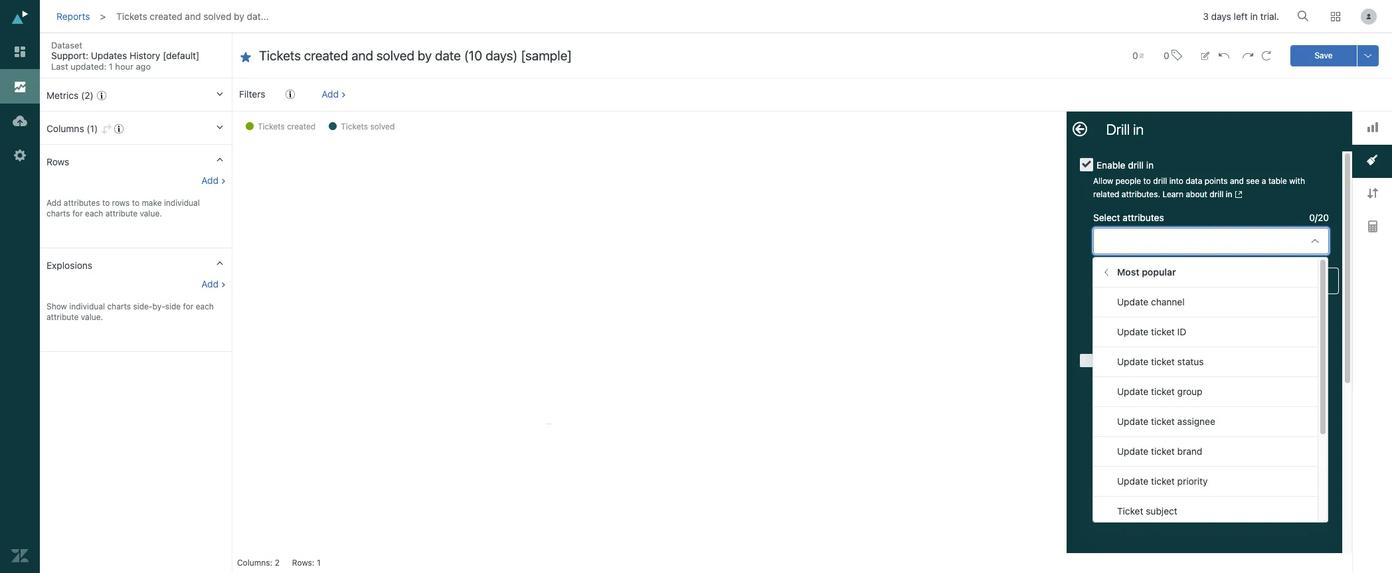 Task type: describe. For each thing, give the bounding box(es) containing it.
(2)
[[81, 90, 93, 101]]

adding levels enables people to drill into subsequent data points.
[[1093, 302, 1310, 325]]

dataset
[[51, 40, 82, 50]]

value. inside add attributes to rows to make individual charts for each attribute value.
[[140, 209, 162, 219]]

update for update ticket priority
[[1117, 476, 1149, 487]]

people inside adding levels enables people to drill into subsequent data points.
[[1177, 302, 1203, 312]]

0 horizontal spatial open in-app guide image
[[97, 91, 106, 100]]

ticket subject
[[1117, 506, 1178, 517]]

learn
[[1163, 189, 1184, 199]]

created for tickets created
[[287, 122, 316, 132]]

days
[[1211, 11, 1231, 22]]

show individual charts side-by-side for each attribute value.
[[46, 302, 214, 322]]

update ticket id
[[1117, 326, 1187, 337]]

update ticket brand
[[1117, 446, 1203, 457]]

table.
[[1279, 372, 1300, 382]]

other options image
[[1363, 50, 1374, 61]]

assignee
[[1178, 416, 1216, 427]]

allow people to add more attributes to the drill in table.
[[1093, 372, 1300, 382]]

attributes down attributes.
[[1123, 212, 1164, 223]]

drill
[[1107, 121, 1130, 138]]

popular
[[1142, 266, 1176, 278]]

by-
[[152, 302, 165, 312]]

dataset support: updates history [default] last updated: 1 hour ago
[[51, 40, 199, 72]]

columns:
[[237, 558, 272, 568]]

zendesk image
[[11, 547, 29, 565]]

+ add more levels
[[1178, 275, 1255, 287]]

2 horizontal spatial open in-app guide image
[[286, 90, 295, 99]]

drill in
[[1107, 121, 1144, 138]]

update ticket group option
[[1093, 380, 1318, 404]]

into inside allow people to drill into data points and see a table with related attributes.
[[1170, 176, 1184, 186]]

for inside show individual charts side-by-side for each attribute value.
[[183, 302, 194, 312]]

0 button
[[1158, 41, 1188, 70]]

about
[[1186, 189, 1208, 199]]

1 inside dataset support: updates history [default] last updated: 1 hour ago
[[109, 61, 113, 72]]

the
[[1240, 372, 1252, 382]]

zendesk products image
[[1331, 12, 1341, 21]]

to right rows
[[132, 198, 140, 208]]

attributes up allow people to add more attributes to the drill in table.
[[1160, 355, 1201, 367]]

dashboard image
[[11, 43, 29, 60]]

+
[[1178, 275, 1184, 287]]

update for update channel
[[1117, 296, 1149, 308]]

with
[[1290, 176, 1305, 186]]

ticket for priority
[[1151, 476, 1175, 487]]

and inside allow people to drill into data points and see a table with related attributes.
[[1230, 176, 1244, 186]]

history
[[130, 50, 160, 61]]

in right left
[[1250, 11, 1258, 22]]

attribute inside add attributes to rows to make individual charts for each attribute value.
[[105, 209, 138, 219]]

(1)
[[87, 123, 98, 134]]

tickets for tickets created and solved by dat...
[[116, 11, 147, 22]]

checkmark image
[[1082, 159, 1091, 169]]

enable adding attributes
[[1097, 355, 1201, 367]]

update channel option
[[1093, 290, 1318, 314]]

arrow left3 image
[[1073, 122, 1087, 136]]

combined shape image
[[1367, 155, 1378, 166]]

3 days left in trial.
[[1203, 11, 1279, 22]]

id
[[1178, 326, 1187, 337]]

points
[[1205, 176, 1228, 186]]

to left the in the right of the page
[[1230, 372, 1237, 382]]

ticket for status
[[1151, 356, 1175, 367]]

ticket for brand
[[1151, 446, 1175, 457]]

in down the points
[[1226, 189, 1233, 199]]

most popular
[[1117, 266, 1176, 278]]

updated:
[[71, 61, 106, 72]]

rows
[[112, 198, 130, 208]]

for inside add attributes to rows to make individual charts for each attribute value.
[[72, 209, 83, 219]]

save button
[[1291, 45, 1357, 66]]

update ticket priority option
[[1093, 470, 1318, 494]]

by
[[234, 11, 244, 22]]

subject
[[1146, 506, 1178, 517]]

0 vertical spatial solved
[[203, 11, 231, 22]]

tickets for tickets solved
[[341, 122, 368, 132]]

related
[[1093, 189, 1120, 199]]

most
[[1117, 266, 1140, 278]]

tickets solved
[[341, 122, 395, 132]]

2
[[275, 558, 280, 568]]

side
[[165, 302, 181, 312]]

drill inside adding levels enables people to drill into subsequent data points.
[[1215, 302, 1229, 312]]

side-
[[133, 302, 152, 312]]

enable drill in
[[1097, 159, 1154, 171]]

save group
[[1291, 45, 1379, 66]]

brand
[[1178, 446, 1203, 457]]

attributes inside add attributes to rows to make individual charts for each attribute value.
[[64, 198, 100, 208]]

update ticket group
[[1117, 386, 1203, 397]]

tickets for tickets created
[[258, 122, 285, 132]]

make
[[142, 198, 162, 208]]

select
[[1093, 212, 1120, 223]]

graph image
[[1367, 122, 1378, 132]]

drill up attributes.
[[1128, 159, 1144, 171]]

Select attributes field
[[1103, 231, 1301, 252]]

see
[[1246, 176, 1260, 186]]

last
[[51, 61, 68, 72]]

0 horizontal spatial more
[[1170, 372, 1189, 382]]

update ticket assignee option
[[1093, 410, 1318, 434]]

levels inside button
[[1230, 275, 1255, 287]]

rows:
[[292, 558, 314, 568]]

update ticket assignee
[[1117, 416, 1216, 427]]

levels inside adding levels enables people to drill into subsequent data points.
[[1122, 302, 1143, 312]]

hour
[[115, 61, 133, 72]]

list box containing most popular
[[1093, 257, 1329, 523]]

left
[[1234, 11, 1248, 22]]

more inside button
[[1206, 275, 1228, 287]]

3
[[1203, 11, 1209, 22]]

learn about drill in link
[[1163, 189, 1233, 199]]

people for in
[[1116, 176, 1141, 186]]



Task type: locate. For each thing, give the bounding box(es) containing it.
tickets created and solved by dat...
[[116, 11, 269, 22]]

0 horizontal spatial levels
[[1122, 302, 1143, 312]]

data inside allow people to drill into data points and see a table with related attributes.
[[1186, 176, 1203, 186]]

open in-app guide image up tickets created at the left of page
[[286, 90, 295, 99]]

in
[[1250, 11, 1258, 22], [1133, 121, 1144, 138], [1146, 159, 1154, 171], [1226, 189, 1233, 199], [1270, 372, 1277, 382]]

subsequent
[[1247, 302, 1291, 312]]

attributes.
[[1122, 189, 1160, 199]]

2 vertical spatial people
[[1116, 372, 1141, 382]]

1 horizontal spatial individual
[[164, 198, 200, 208]]

update for update ticket id
[[1117, 326, 1149, 337]]

people for attributes
[[1116, 372, 1141, 382]]

attribute inside show individual charts side-by-side for each attribute value.
[[46, 312, 79, 322]]

people down adding
[[1116, 372, 1141, 382]]

0 vertical spatial created
[[150, 11, 182, 22]]

ticket
[[1117, 506, 1144, 517]]

2 update from the top
[[1117, 326, 1149, 337]]

add attributes to rows to make individual charts for each attribute value.
[[46, 198, 200, 219]]

0 horizontal spatial into
[[1170, 176, 1184, 186]]

0 vertical spatial into
[[1170, 176, 1184, 186]]

1 enable from the top
[[1097, 159, 1126, 171]]

4 update from the top
[[1117, 386, 1149, 397]]

drill up learn
[[1153, 176, 1167, 186]]

enable
[[1097, 159, 1126, 171], [1097, 355, 1126, 367]]

enable for enable adding attributes
[[1097, 355, 1126, 367]]

allow up related
[[1093, 176, 1114, 186]]

charts inside add attributes to rows to make individual charts for each attribute value.
[[46, 209, 70, 219]]

data right subsequent
[[1294, 302, 1310, 312]]

1 vertical spatial value.
[[81, 312, 103, 322]]

tickets created
[[258, 122, 316, 132]]

1 horizontal spatial solved
[[370, 122, 395, 132]]

and up [default]
[[185, 11, 201, 22]]

6 update from the top
[[1117, 446, 1149, 457]]

0 /20
[[1309, 212, 1329, 223]]

/20
[[1315, 212, 1329, 223]]

1 vertical spatial for
[[183, 302, 194, 312]]

people down enable drill in
[[1116, 176, 1141, 186]]

update up update ticket brand
[[1117, 416, 1149, 427]]

1 vertical spatial into
[[1231, 302, 1245, 312]]

adding
[[1093, 302, 1120, 312]]

in left table.
[[1270, 372, 1277, 382]]

ticket for assignee
[[1151, 416, 1175, 427]]

1 horizontal spatial created
[[287, 122, 316, 132]]

0 vertical spatial data
[[1186, 176, 1203, 186]]

update up update ticket priority
[[1117, 446, 1149, 457]]

Search... field
[[1300, 6, 1313, 26]]

6 ticket from the top
[[1151, 476, 1175, 487]]

ticket left id at the right bottom of page
[[1151, 326, 1175, 337]]

3 ticket from the top
[[1151, 386, 1175, 397]]

update ticket brand option
[[1093, 440, 1318, 464]]

0 horizontal spatial solved
[[203, 11, 231, 22]]

0 horizontal spatial and
[[185, 11, 201, 22]]

filters
[[239, 88, 265, 100]]

1 vertical spatial and
[[1230, 176, 1244, 186]]

drill inside allow people to drill into data points and see a table with related attributes.
[[1153, 176, 1167, 186]]

0 horizontal spatial data
[[1186, 176, 1203, 186]]

1 vertical spatial solved
[[370, 122, 395, 132]]

1 vertical spatial data
[[1294, 302, 1310, 312]]

levels right adding in the bottom of the page
[[1122, 302, 1143, 312]]

ticket inside option
[[1151, 446, 1175, 457]]

to inside allow people to drill into data points and see a table with related attributes.
[[1144, 176, 1151, 186]]

update inside option
[[1117, 446, 1149, 457]]

ticket
[[1151, 326, 1175, 337], [1151, 356, 1175, 367], [1151, 386, 1175, 397], [1151, 416, 1175, 427], [1151, 446, 1175, 457], [1151, 476, 1175, 487]]

admin image
[[11, 147, 29, 164]]

enables
[[1146, 302, 1175, 312]]

reports
[[56, 11, 90, 22]]

individual
[[164, 198, 200, 208], [69, 302, 105, 312]]

1 horizontal spatial tickets
[[258, 122, 285, 132]]

0 vertical spatial value.
[[140, 209, 162, 219]]

list box
[[1093, 257, 1329, 523]]

for
[[72, 209, 83, 219], [183, 302, 194, 312]]

1 vertical spatial individual
[[69, 302, 105, 312]]

data inside adding levels enables people to drill into subsequent data points.
[[1294, 302, 1310, 312]]

0 horizontal spatial tickets
[[116, 11, 147, 22]]

1 horizontal spatial levels
[[1230, 275, 1255, 287]]

group
[[1178, 386, 1203, 397]]

0 vertical spatial charts
[[46, 209, 70, 219]]

0 inside popup button
[[1133, 49, 1138, 61]]

to inside adding levels enables people to drill into subsequent data points.
[[1205, 302, 1213, 312]]

drill right the in the right of the page
[[1254, 372, 1268, 382]]

more
[[1206, 275, 1228, 287], [1170, 372, 1189, 382]]

allow for enable adding attributes
[[1093, 372, 1114, 382]]

0 for 0 button
[[1164, 49, 1170, 61]]

attribute
[[105, 209, 138, 219], [46, 312, 79, 322]]

update ticket status option
[[1093, 350, 1318, 374]]

updates
[[91, 50, 127, 61]]

0 vertical spatial allow
[[1093, 176, 1114, 186]]

allow inside allow people to drill into data points and see a table with related attributes.
[[1093, 176, 1114, 186]]

1 vertical spatial more
[[1170, 372, 1189, 382]]

rows: 1
[[292, 558, 321, 568]]

0 vertical spatial 1
[[109, 61, 113, 72]]

update
[[1117, 296, 1149, 308], [1117, 326, 1149, 337], [1117, 356, 1149, 367], [1117, 386, 1149, 397], [1117, 416, 1149, 427], [1117, 446, 1149, 457], [1117, 476, 1149, 487]]

points.
[[1093, 316, 1119, 325]]

update for update ticket status
[[1117, 356, 1149, 367]]

1 vertical spatial enable
[[1097, 355, 1126, 367]]

into up learn
[[1170, 176, 1184, 186]]

0 horizontal spatial each
[[85, 209, 103, 219]]

people up id at the right bottom of page
[[1177, 302, 1203, 312]]

1 horizontal spatial charts
[[107, 302, 131, 312]]

trial.
[[1261, 11, 1279, 22]]

0 vertical spatial for
[[72, 209, 83, 219]]

0 button
[[1127, 42, 1150, 69]]

2 horizontal spatial tickets
[[341, 122, 368, 132]]

1 horizontal spatial data
[[1294, 302, 1310, 312]]

1 horizontal spatial each
[[196, 302, 214, 312]]

1 horizontal spatial 1
[[317, 558, 321, 568]]

2 horizontal spatial 0
[[1309, 212, 1315, 223]]

to up update ticket id option
[[1205, 302, 1213, 312]]

update ticket status
[[1117, 356, 1204, 367]]

open in-app guide image right '(1)' on the left top
[[114, 124, 124, 134]]

0 vertical spatial enable
[[1097, 159, 1126, 171]]

1 vertical spatial charts
[[107, 302, 131, 312]]

ticket up "add"
[[1151, 356, 1175, 367]]

status
[[1178, 356, 1204, 367]]

0 vertical spatial attribute
[[105, 209, 138, 219]]

update for update ticket brand
[[1117, 446, 1149, 457]]

update down points.
[[1117, 326, 1149, 337]]

priority
[[1178, 476, 1208, 487]]

in right drill
[[1133, 121, 1144, 138]]

individual right the show
[[69, 302, 105, 312]]

1 left hour
[[109, 61, 113, 72]]

update for update ticket assignee
[[1117, 416, 1149, 427]]

update channel
[[1117, 296, 1185, 308]]

each inside show individual charts side-by-side for each attribute value.
[[196, 302, 214, 312]]

open in-app guide image right "(2)"
[[97, 91, 106, 100]]

metrics (2)
[[46, 90, 93, 101]]

+ add more levels button
[[1093, 268, 1339, 294]]

[default]
[[163, 50, 199, 61]]

1 vertical spatial 1
[[317, 558, 321, 568]]

1 vertical spatial levels
[[1122, 302, 1143, 312]]

datasets image
[[11, 112, 29, 130]]

update for update ticket group
[[1117, 386, 1149, 397]]

enable right checkmark icon
[[1097, 159, 1126, 171]]

metrics
[[46, 90, 79, 101]]

in up attributes.
[[1146, 159, 1154, 171]]

attribute down rows
[[105, 209, 138, 219]]

7 update from the top
[[1117, 476, 1149, 487]]

individual inside show individual charts side-by-side for each attribute value.
[[69, 302, 105, 312]]

calc image
[[1368, 221, 1377, 233]]

rows
[[46, 156, 69, 167]]

for right side
[[183, 302, 194, 312]]

0 horizontal spatial attribute
[[46, 312, 79, 322]]

0 vertical spatial people
[[1116, 176, 1141, 186]]

0 inside button
[[1164, 49, 1170, 61]]

0 vertical spatial levels
[[1230, 275, 1255, 287]]

1 horizontal spatial value.
[[140, 209, 162, 219]]

show
[[46, 302, 67, 312]]

add inside button
[[1186, 275, 1203, 287]]

allow people to drill into data points and see a table with related attributes.
[[1093, 176, 1305, 199]]

1 horizontal spatial and
[[1230, 176, 1244, 186]]

columns (1)
[[46, 123, 98, 134]]

0 for 0 popup button
[[1133, 49, 1138, 61]]

individual right make
[[164, 198, 200, 208]]

to left rows
[[102, 198, 110, 208]]

5 update from the top
[[1117, 416, 1149, 427]]

explosions
[[46, 260, 92, 271]]

0 horizontal spatial 1
[[109, 61, 113, 72]]

arrow right14 image
[[221, 43, 232, 55]]

1 right rows: at the bottom left of page
[[317, 558, 321, 568]]

1 vertical spatial allow
[[1093, 372, 1114, 382]]

1 allow from the top
[[1093, 176, 1114, 186]]

learn about drill in
[[1163, 189, 1233, 199]]

allow for enable drill in
[[1093, 176, 1114, 186]]

enable for enable drill in
[[1097, 159, 1126, 171]]

ticket down "add"
[[1151, 386, 1175, 397]]

arrows image
[[1367, 188, 1378, 199]]

drill down the points
[[1210, 189, 1224, 199]]

add
[[322, 88, 339, 100], [201, 175, 219, 186], [46, 198, 61, 208], [1186, 275, 1203, 287], [201, 278, 219, 290]]

each right side
[[196, 302, 214, 312]]

each up 'explosions'
[[85, 209, 103, 219]]

1 horizontal spatial into
[[1231, 302, 1245, 312]]

ticket down the update ticket group on the bottom right of the page
[[1151, 416, 1175, 427]]

charts left side-
[[107, 302, 131, 312]]

ticket inside 'option'
[[1151, 356, 1175, 367]]

1 vertical spatial created
[[287, 122, 316, 132]]

most popular option
[[1093, 260, 1318, 284]]

5 ticket from the top
[[1151, 446, 1175, 457]]

into left subsequent
[[1231, 302, 1245, 312]]

1 horizontal spatial open in-app guide image
[[114, 124, 124, 134]]

update inside 'option'
[[1117, 356, 1149, 367]]

value.
[[140, 209, 162, 219], [81, 312, 103, 322]]

update down update ticket id
[[1117, 356, 1149, 367]]

1 vertical spatial each
[[196, 302, 214, 312]]

people inside allow people to drill into data points and see a table with related attributes.
[[1116, 176, 1141, 186]]

columns
[[46, 123, 84, 134]]

update down adding
[[1117, 386, 1149, 397]]

into inside adding levels enables people to drill into subsequent data points.
[[1231, 302, 1245, 312]]

update up "ticket"
[[1117, 476, 1149, 487]]

1
[[109, 61, 113, 72], [317, 558, 321, 568]]

1 ticket from the top
[[1151, 326, 1175, 337]]

reports image
[[11, 78, 29, 95]]

created for tickets created and solved by dat...
[[150, 11, 182, 22]]

table
[[1269, 176, 1287, 186]]

0 horizontal spatial created
[[150, 11, 182, 22]]

update ticket id option
[[1093, 320, 1318, 344]]

update ticket priority
[[1117, 476, 1208, 487]]

1 horizontal spatial 0
[[1164, 49, 1170, 61]]

add
[[1153, 372, 1168, 382]]

1 horizontal spatial more
[[1206, 275, 1228, 287]]

0 vertical spatial each
[[85, 209, 103, 219]]

None text field
[[259, 47, 1106, 65]]

allow
[[1093, 176, 1114, 186], [1093, 372, 1114, 382]]

more up group
[[1170, 372, 1189, 382]]

0 horizontal spatial charts
[[46, 209, 70, 219]]

1 horizontal spatial for
[[183, 302, 194, 312]]

charts down rows
[[46, 209, 70, 219]]

and left see
[[1230, 176, 1244, 186]]

1 update from the top
[[1117, 296, 1149, 308]]

dat...
[[247, 11, 269, 22]]

support:
[[51, 50, 88, 61]]

enable left adding
[[1097, 355, 1126, 367]]

attribute down the show
[[46, 312, 79, 322]]

value. inside show individual charts side-by-side for each attribute value.
[[81, 312, 103, 322]]

more up update channel option
[[1206, 275, 1228, 287]]

value. down make
[[140, 209, 162, 219]]

0 horizontal spatial for
[[72, 209, 83, 219]]

ago
[[136, 61, 151, 72]]

2 allow from the top
[[1093, 372, 1114, 382]]

each
[[85, 209, 103, 219], [196, 302, 214, 312]]

individual inside add attributes to rows to make individual charts for each attribute value.
[[164, 198, 200, 208]]

0 vertical spatial more
[[1206, 275, 1228, 287]]

2 ticket from the top
[[1151, 356, 1175, 367]]

attributes left rows
[[64, 198, 100, 208]]

select attributes
[[1093, 212, 1164, 223]]

and
[[185, 11, 201, 22], [1230, 176, 1244, 186]]

into
[[1170, 176, 1184, 186], [1231, 302, 1245, 312]]

0 horizontal spatial individual
[[69, 302, 105, 312]]

0 horizontal spatial 0
[[1133, 49, 1138, 61]]

ticket left 'brand' on the bottom right of page
[[1151, 446, 1175, 457]]

a
[[1262, 176, 1266, 186]]

add inside add attributes to rows to make individual charts for each attribute value.
[[46, 198, 61, 208]]

ticket subject option
[[1093, 500, 1318, 523]]

4 ticket from the top
[[1151, 416, 1175, 427]]

solved
[[203, 11, 231, 22], [370, 122, 395, 132]]

1 vertical spatial people
[[1177, 302, 1203, 312]]

allow down the enable adding attributes on the right bottom
[[1093, 372, 1114, 382]]

0 vertical spatial individual
[[164, 198, 200, 208]]

drill down + add more levels button
[[1215, 302, 1229, 312]]

adding
[[1128, 355, 1157, 367]]

ticket for group
[[1151, 386, 1175, 397]]

data
[[1186, 176, 1203, 186], [1294, 302, 1310, 312]]

open in-app guide image
[[286, 90, 295, 99], [97, 91, 106, 100], [114, 124, 124, 134]]

to
[[1144, 176, 1151, 186], [102, 198, 110, 208], [132, 198, 140, 208], [1205, 302, 1213, 312], [1144, 372, 1151, 382], [1230, 372, 1237, 382]]

for up 'explosions'
[[72, 209, 83, 219]]

columns: 2
[[237, 558, 280, 568]]

to up attributes.
[[1144, 176, 1151, 186]]

charts
[[46, 209, 70, 219], [107, 302, 131, 312]]

2 enable from the top
[[1097, 355, 1126, 367]]

drill
[[1128, 159, 1144, 171], [1153, 176, 1167, 186], [1210, 189, 1224, 199], [1215, 302, 1229, 312], [1254, 372, 1268, 382]]

1 horizontal spatial attribute
[[105, 209, 138, 219]]

charts inside show individual charts side-by-side for each attribute value.
[[107, 302, 131, 312]]

channel
[[1151, 296, 1185, 308]]

each inside add attributes to rows to make individual charts for each attribute value.
[[85, 209, 103, 219]]

data up about
[[1186, 176, 1203, 186]]

3 update from the top
[[1117, 356, 1149, 367]]

value. down 'explosions'
[[81, 312, 103, 322]]

to left "add"
[[1144, 372, 1151, 382]]

levels up subsequent
[[1230, 275, 1255, 287]]

1 vertical spatial attribute
[[46, 312, 79, 322]]

save
[[1315, 50, 1333, 60]]

0 vertical spatial and
[[185, 11, 201, 22]]

0 horizontal spatial value.
[[81, 312, 103, 322]]

ticket left priority
[[1151, 476, 1175, 487]]

ticket for id
[[1151, 326, 1175, 337]]

attributes down status
[[1191, 372, 1227, 382]]

update down most
[[1117, 296, 1149, 308]]



Task type: vqa. For each thing, say whether or not it's contained in the screenshot.
and
yes



